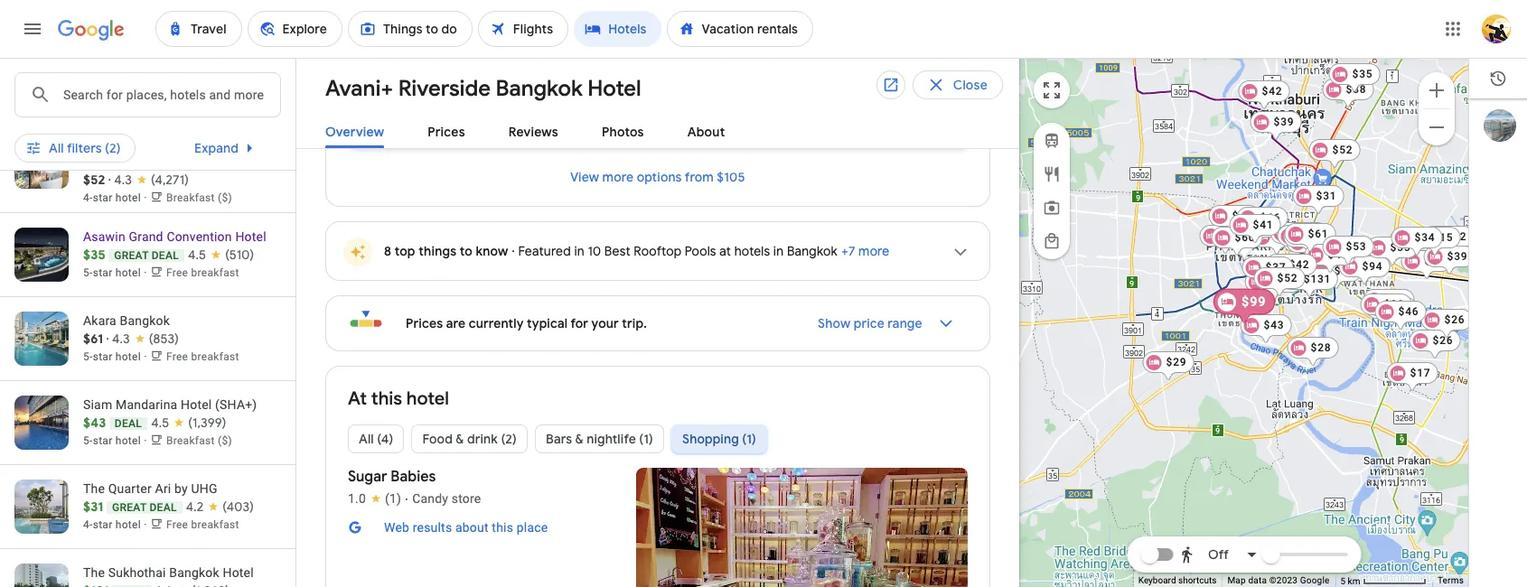 Task type: describe. For each thing, give the bounding box(es) containing it.
$135 link
[[1271, 222, 1329, 253]]

all options
[[348, 4, 420, 22]]

(1) inside 1 out of 5 stars from 1 reviews image
[[385, 492, 401, 506]]

free breakfast for hotel
[[166, 267, 239, 279]]

hotel · for ari
[[116, 519, 147, 531]]

· left 3.9
[[109, 79, 112, 95]]

$131 link
[[1281, 268, 1339, 299]]

0 horizontal spatial $48
[[1310, 236, 1331, 249]]

at
[[348, 388, 367, 410]]

$26 link up $17
[[1410, 330, 1461, 361]]

zoom in map image
[[1426, 79, 1448, 101]]

5- for $61
[[83, 351, 93, 363]]

zoom out map image
[[1426, 116, 1448, 138]]

1 horizontal spatial $35
[[1353, 68, 1373, 80]]

1 free from the top
[[166, 99, 188, 111]]

· down novotel
[[109, 172, 111, 188]]

$46 link
[[1375, 301, 1427, 332]]

bangkok inside heading
[[496, 75, 583, 102]]

breakfast for 4-star hotel ·
[[166, 192, 215, 204]]

$46
[[1399, 306, 1419, 318]]

4.3 out of 5 stars from 853 reviews image
[[112, 330, 179, 348]]

list containing all (4)
[[326, 418, 990, 472]]

mandarina
[[116, 398, 178, 412]]

for
[[571, 315, 589, 332]]

$28
[[1311, 342, 1332, 354]]

0 vertical spatial avani+ riverside bangkok hotel
[[391, 42, 577, 57]]

terms
[[1438, 576, 1464, 586]]

spa
[[620, 79, 643, 95]]

8
[[384, 243, 392, 259]]

free for ari
[[166, 519, 188, 531]]

1 free breakfast from the top
[[166, 99, 239, 111]]

currently
[[469, 315, 524, 332]]

(1,399)
[[188, 415, 226, 431]]

all (4) button
[[348, 418, 404, 461]]

$31 for the bottom $31 link
[[1275, 230, 1296, 243]]

$19 link
[[1232, 216, 1284, 247]]

are
[[446, 315, 466, 332]]

shopping (1)
[[682, 431, 757, 447]]

$29
[[1167, 356, 1187, 369]]

Check-in text field
[[405, 15, 512, 57]]

km
[[1348, 576, 1361, 586]]

interplace
[[137, 43, 194, 58]]

star down quarter
[[93, 519, 113, 531]]

to
[[460, 243, 473, 259]]

2 guests link
[[362, 89, 954, 149]]

star down siam
[[93, 435, 113, 447]]

asawin
[[83, 230, 125, 244]]

5- for convention
[[83, 267, 93, 279]]

or
[[190, 79, 203, 95]]

$26 for $26 link over $17
[[1433, 334, 1454, 347]]

1 breakfast from the top
[[191, 99, 239, 111]]

4- for free breakfast
[[83, 519, 93, 531]]

4+
[[406, 79, 421, 95]]

clear image
[[306, 26, 328, 48]]

shopping (1) list item
[[672, 418, 767, 461]]

1 vertical spatial $39 link
[[1209, 205, 1260, 236]]

$72 link
[[1423, 226, 1475, 257]]

10
[[588, 243, 601, 259]]

bangkok inside the bangkok interplace sponsored · expedia.com $34 ·
[[83, 43, 133, 58]]

about
[[456, 521, 489, 535]]

store
[[452, 492, 481, 506]]

bangkok interplace sponsored · expedia.com $34 ·
[[83, 43, 234, 95]]

$19
[[1256, 221, 1277, 233]]

5-star hotel · for $43
[[83, 435, 150, 447]]

top
[[395, 243, 415, 259]]

1 vertical spatial $38 link
[[1278, 225, 1329, 256]]

1 vertical spatial this
[[492, 521, 513, 535]]

1 in from the left
[[574, 243, 585, 259]]

2 button
[[752, 14, 835, 58]]

visit site button
[[859, 44, 954, 73]]

view larger map image
[[1041, 80, 1063, 101]]

(4)
[[377, 431, 394, 447]]

visit
[[881, 51, 907, 67]]

keyboard shortcuts
[[1139, 576, 1217, 586]]

0 horizontal spatial $38
[[1301, 230, 1322, 242]]

hotel inside heading
[[588, 75, 642, 102]]

1 vertical spatial $49 link
[[1366, 297, 1418, 328]]

$61 inside map "region"
[[1308, 228, 1329, 240]]

2 in from the left
[[774, 243, 784, 259]]

Check-out text field
[[581, 15, 691, 57]]

$34 link left '$72'
[[1392, 227, 1443, 258]]

more inside button
[[603, 169, 634, 185]]

$15 link
[[1410, 227, 1461, 258]]

bangkok up under
[[491, 42, 542, 57]]

$43 inside map "region"
[[1264, 319, 1285, 332]]

$52 for middle $52 link
[[1308, 230, 1328, 243]]

2 horizontal spatial $35
[[1391, 241, 1411, 254]]

4- for breakfast ($)
[[83, 192, 93, 204]]

(403)
[[223, 499, 254, 515]]

map
[[1228, 576, 1246, 586]]

4.5 for (510)
[[188, 247, 206, 263]]

web results about this place link
[[384, 521, 548, 535]]

2 inside popup button
[[793, 29, 800, 43]]

best
[[604, 243, 631, 259]]

siam
[[83, 398, 112, 412]]

trip.
[[622, 315, 647, 332]]

$52 for the bottom $52 link
[[1278, 272, 1298, 285]]

star down the $52 ·
[[93, 192, 113, 204]]

riverside inside heading
[[398, 75, 491, 102]]

map region
[[855, 27, 1528, 588]]

hotel inside the siam mandarina hotel (sha+) $43 deal
[[181, 398, 212, 412]]

novotel bangkok silom road
[[83, 136, 250, 151]]

all up pool popup button
[[348, 4, 365, 22]]

prices for prices
[[428, 124, 465, 140]]

tab list containing overview
[[296, 109, 1020, 149]]

all left novotel
[[49, 140, 64, 156]]

$53
[[1346, 240, 1367, 253]]

$105
[[717, 169, 746, 185]]

bars & nightlife (1) button
[[535, 418, 664, 461]]

photo 1 image
[[636, 468, 968, 588]]

$178 link
[[1245, 271, 1304, 302]]

(4,271)
[[151, 172, 189, 188]]

rooftop
[[634, 243, 682, 259]]

breakfast for 5-star hotel ·
[[166, 435, 215, 447]]

free breakfast for by
[[166, 519, 239, 531]]

recently viewed element
[[1470, 59, 1528, 99]]

web results about this place
[[384, 521, 548, 535]]

about
[[688, 124, 725, 140]]

0 vertical spatial $35 link
[[1329, 63, 1381, 94]]

4- inside 4- or 5-star "popup button"
[[173, 79, 187, 95]]

1 hotel · from the top
[[116, 99, 147, 111]]

view more options from $105
[[570, 169, 746, 185]]

1 vertical spatial more
[[859, 243, 890, 259]]

food & drink (2)
[[423, 431, 517, 447]]

1 horizontal spatial (1)
[[639, 431, 654, 447]]

$41
[[1253, 219, 1274, 231]]

priceline
[[159, 154, 209, 170]]

avani+ inside avani+ riverside bangkok hotel heading
[[325, 75, 393, 102]]

4.3 for (4,271)
[[114, 172, 132, 188]]

2 vertical spatial 2
[[391, 124, 398, 136]]

rating
[[424, 79, 460, 95]]

$31 for the top $31 link
[[1317, 190, 1337, 202]]

$178
[[1269, 276, 1296, 288]]

2 2 guests from the top
[[391, 124, 434, 136]]

breakfast for (403)
[[191, 519, 239, 531]]

4.2
[[186, 499, 204, 515]]

shortcuts
[[1179, 576, 1217, 586]]

0 horizontal spatial this
[[371, 388, 402, 410]]

map data ©2023 google
[[1228, 576, 1330, 586]]

know
[[476, 243, 509, 259]]

4.2 out of 5 stars from 403 reviews image
[[186, 498, 254, 516]]

bars & nightlife (1)
[[546, 431, 654, 447]]

2 vertical spatial $38 link
[[1361, 294, 1412, 324]]

0 vertical spatial riverside
[[434, 42, 488, 57]]

all (4)
[[359, 431, 394, 447]]

price
[[854, 315, 885, 332]]

2 sponsored from the top
[[83, 155, 146, 169]]

$52 ·
[[83, 172, 114, 188]]

4.6 out of 5 stars from 1,969 reviews image
[[154, 582, 229, 588]]

$131
[[1304, 273, 1332, 286]]

$49 for the bottommost the $49 link
[[1390, 302, 1410, 315]]

2 filters from the top
[[67, 140, 102, 156]]

$121 link
[[1216, 293, 1275, 324]]

5- inside "popup button"
[[206, 79, 219, 95]]

0 vertical spatial $38 link
[[1323, 79, 1374, 109]]

0 horizontal spatial $42
[[1262, 85, 1283, 98]]

expand
[[194, 140, 239, 156]]

$66 link
[[1237, 207, 1288, 238]]

$135
[[1294, 227, 1322, 240]]

hotel · for $61
[[116, 351, 147, 363]]

$49 for the left the $49 link
[[1328, 249, 1349, 261]]

candy store
[[412, 492, 481, 506]]

$121
[[1240, 297, 1267, 310]]

$39 for the bottom $39 link
[[1448, 250, 1468, 263]]

4-star hotel · for breakfast ($)
[[83, 192, 150, 204]]

$34 for $34 link on the left of '$72'
[[1415, 231, 1436, 244]]

food & drink (2) button
[[412, 418, 528, 461]]

3.9 out of 5 stars from 493 reviews image
[[115, 78, 181, 96]]

$34 for $34 link under $15 at the top
[[1425, 255, 1446, 268]]

deal inside the siam mandarina hotel (sha+) $43 deal
[[115, 418, 142, 430]]

akara bangkok $61 ·
[[83, 314, 170, 347]]

4.5 for (1,399)
[[151, 415, 169, 431]]

5- up novotel
[[83, 99, 93, 111]]

0 horizontal spatial $49 link
[[1305, 244, 1356, 275]]

sponsored inside the bangkok interplace sponsored · expedia.com $34 ·
[[83, 61, 146, 76]]

($) for 4-star hotel ·
[[218, 192, 232, 204]]

2 vertical spatial $52 link
[[1254, 268, 1306, 298]]

$32 link
[[1200, 225, 1251, 256]]



Task type: locate. For each thing, give the bounding box(es) containing it.
$43 down siam
[[83, 415, 106, 431]]

prices inside tab list
[[428, 124, 465, 140]]

bangkok inside akara bangkok $61 ·
[[120, 314, 170, 328]]

1 breakfast ($) from the top
[[166, 192, 232, 204]]

4 5-star hotel · from the top
[[83, 435, 150, 447]]

$29 link
[[1143, 352, 1194, 382]]

web
[[384, 521, 410, 535]]

free breakfast for ·
[[166, 351, 239, 363]]

prices left are on the left
[[406, 315, 443, 332]]

breakfast for (510)
[[191, 267, 239, 279]]

options up 4+
[[369, 4, 420, 22]]

1 2 guests from the top
[[391, 63, 434, 76]]

· right know
[[512, 243, 515, 259]]

4-star hotel · for free breakfast
[[83, 519, 150, 531]]

5- right 'or'
[[206, 79, 219, 95]]

4- or 5-star button
[[143, 72, 273, 101]]

close
[[953, 77, 988, 93]]

free down (853)
[[166, 351, 188, 363]]

5- down asawin on the left
[[83, 267, 93, 279]]

the for the sukhothai bangkok hotel
[[83, 566, 105, 580]]

close button
[[913, 71, 1003, 99]]

$34 inside the bangkok interplace sponsored · expedia.com $34 ·
[[83, 79, 106, 95]]

featured
[[518, 243, 571, 259]]

(2) up the $52 ·
[[105, 140, 121, 156]]

$61 inside akara bangkok $61 ·
[[83, 331, 103, 347]]

1 vertical spatial $42
[[1289, 259, 1310, 271]]

$38 link
[[1323, 79, 1374, 109], [1278, 225, 1329, 256], [1361, 294, 1412, 324]]

5-star hotel · for $35
[[83, 267, 150, 279]]

data
[[1249, 576, 1267, 586]]

breakfast ($) down the (4,271)
[[166, 192, 232, 204]]

1 horizontal spatial in
[[774, 243, 784, 259]]

0 vertical spatial $31 link
[[1293, 185, 1344, 216]]

2 breakfast from the top
[[191, 267, 239, 279]]

$41 link
[[1230, 214, 1281, 245]]

list
[[326, 418, 990, 472]]

$52 for the topmost $52 link
[[1333, 144, 1353, 156]]

$35 down asawin on the left
[[83, 247, 106, 263]]

& right food at the left of the page
[[456, 431, 464, 447]]

1 vertical spatial avani+ riverside bangkok hotel
[[325, 75, 642, 102]]

$26 link right $46
[[1421, 309, 1473, 340]]

in left 10 on the left top of the page
[[574, 243, 585, 259]]

free down 4.2
[[166, 519, 188, 531]]

2 horizontal spatial $38
[[1384, 298, 1405, 311]]

free for convention
[[166, 267, 188, 279]]

0 vertical spatial $61
[[1308, 228, 1329, 240]]

$34 left 3.9
[[83, 79, 106, 95]]

4 breakfast from the top
[[191, 519, 239, 531]]

1 horizontal spatial $43
[[1264, 319, 1285, 332]]

convention
[[167, 230, 232, 244]]

free breakfast down 4.5 out of 5 stars from 510 reviews image
[[166, 267, 239, 279]]

$31 inside the quarter ari by uhg $31 great deal
[[83, 499, 104, 515]]

star down asawin on the left
[[93, 267, 113, 279]]

0 vertical spatial $52 link
[[1309, 139, 1361, 170]]

0 vertical spatial this
[[371, 388, 402, 410]]

all filters (2) button up the $52 ·
[[14, 127, 135, 170]]

0 vertical spatial $34
[[83, 79, 106, 95]]

bangkok up priceline
[[131, 136, 181, 151]]

akara
[[83, 314, 117, 328]]

uhg
[[191, 482, 218, 496]]

0 vertical spatial deal
[[152, 249, 179, 262]]

at
[[720, 243, 731, 259]]

$61
[[1308, 228, 1329, 240], [83, 331, 103, 347]]

hotel · for hotel
[[116, 435, 147, 447]]

2 vertical spatial $39
[[1448, 250, 1468, 263]]

hotel · down 3.9
[[116, 99, 147, 111]]

(853)
[[149, 331, 179, 347]]

the quarter ari by uhg $31 great deal
[[83, 482, 218, 515]]

filters form
[[14, 2, 905, 127]]

the inside the quarter ari by uhg $31 great deal
[[83, 482, 105, 496]]

under $50
[[509, 79, 571, 95]]

shopping (1) button
[[672, 418, 767, 461]]

star down akara bangkok $61 ·
[[93, 351, 113, 363]]

5-star hotel · down siam
[[83, 435, 150, 447]]

avani+ riverside bangkok hotel inside heading
[[325, 75, 642, 102]]

$43 inside the siam mandarina hotel (sha+) $43 deal
[[83, 415, 106, 431]]

4.3 inside 'image'
[[112, 331, 130, 347]]

1 horizontal spatial options
[[637, 169, 682, 185]]

0 vertical spatial the
[[83, 482, 105, 496]]

1 vertical spatial (2)
[[105, 140, 121, 156]]

breakfast
[[191, 99, 239, 111], [191, 267, 239, 279], [191, 351, 239, 363], [191, 519, 239, 531]]

2 breakfast from the top
[[166, 435, 215, 447]]

deal
[[152, 249, 179, 262], [115, 418, 142, 430], [150, 502, 177, 514]]

1 horizontal spatial $48
[[1335, 265, 1355, 277]]

4.5 inside 4.5 out of 5 stars from 510 reviews image
[[188, 247, 206, 263]]

1 breakfast from the top
[[166, 192, 215, 204]]

1 vertical spatial $52 link
[[1284, 226, 1335, 257]]

(2) inside the food & drink (2) button
[[501, 431, 517, 447]]

$35 link left zoom in map "image"
[[1329, 63, 1381, 94]]

all left 3.9
[[49, 79, 64, 95]]

5-star hotel · down asawin on the left
[[83, 267, 150, 279]]

3 free from the top
[[166, 351, 188, 363]]

1 vertical spatial $42 link
[[1266, 254, 1317, 285]]

2 horizontal spatial $39
[[1448, 250, 1468, 263]]

$26
[[1445, 314, 1466, 326], [1433, 334, 1454, 347]]

bangkok up 4.3 out of 5 stars from 853 reviews 'image'
[[120, 314, 170, 328]]

5-star hotel · for $61
[[83, 351, 150, 363]]

5-
[[206, 79, 219, 95], [83, 99, 93, 111], [83, 267, 93, 279], [83, 351, 93, 363], [83, 435, 93, 447]]

($) for 5-star hotel ·
[[218, 435, 232, 447]]

1 vertical spatial avani+
[[325, 75, 393, 102]]

$15
[[1433, 231, 1454, 244]]

hotel · down the quarter ari by uhg $31 great deal
[[116, 519, 147, 531]]

0 vertical spatial 4.5
[[188, 247, 206, 263]]

$53 link
[[1323, 236, 1374, 267]]

1 & from the left
[[456, 431, 464, 447]]

4-star hotel · down quarter
[[83, 519, 150, 531]]

all inside filters form
[[49, 79, 64, 95]]

1 out of 5 stars from 1 reviews image
[[348, 490, 401, 508]]

open in new tab image
[[882, 76, 900, 94]]

bangkok up "4.6 out of 5 stars from 1,969 reviews" image
[[169, 566, 219, 580]]

1 ($) from the top
[[218, 192, 232, 204]]

filters left 3.9
[[67, 79, 102, 95]]

guests up 4+
[[400, 63, 434, 76]]

0 vertical spatial guests
[[400, 63, 434, 76]]

1 horizontal spatial $38
[[1346, 83, 1367, 96]]

2 vertical spatial $38
[[1384, 298, 1405, 311]]

$34 link
[[1392, 227, 1443, 258], [1402, 250, 1453, 281]]

1 horizontal spatial $61
[[1308, 228, 1329, 240]]

$35 link right $53
[[1367, 237, 1419, 268]]

(1) down sugar babies
[[385, 492, 401, 506]]

$39 for top $39 link
[[1274, 116, 1295, 128]]

1 vertical spatial guests
[[400, 124, 434, 136]]

deal down grand
[[152, 249, 179, 262]]

the for the quarter ari by uhg $31 great deal
[[83, 482, 105, 496]]

4.5 down convention
[[188, 247, 206, 263]]

3 free breakfast from the top
[[166, 351, 239, 363]]

1 vertical spatial sponsored
[[83, 155, 146, 169]]

0 vertical spatial filters
[[67, 79, 102, 95]]

4.5 out of 5 stars from 1,399 reviews image
[[151, 414, 226, 432]]

deal inside the quarter ari by uhg $31 great deal
[[150, 502, 177, 514]]

3.9
[[115, 79, 132, 95]]

4.5 inside 4.5 out of 5 stars from 1,399 reviews image
[[151, 415, 169, 431]]

4- down the quarter ari by uhg $31 great deal
[[83, 519, 93, 531]]

4 free breakfast from the top
[[166, 519, 239, 531]]

deal inside asawin grand convention hotel $35 great deal
[[152, 249, 179, 262]]

& for bars
[[575, 431, 584, 447]]

1 vertical spatial 2
[[391, 63, 398, 76]]

star up novotel
[[93, 99, 113, 111]]

(510)
[[225, 247, 254, 263]]

0 vertical spatial $31
[[1317, 190, 1337, 202]]

novotel
[[83, 136, 128, 151]]

4.3 down akara
[[112, 331, 130, 347]]

$28 link
[[1288, 337, 1339, 368]]

0 vertical spatial all filters (2)
[[49, 79, 121, 95]]

0 horizontal spatial more
[[603, 169, 634, 185]]

1 all filters (2) from the top
[[49, 79, 121, 95]]

($) down (1,399)
[[218, 435, 232, 447]]

0 vertical spatial ($)
[[218, 192, 232, 204]]

hotel up 4.5 out of 5 stars from 1,399 reviews image
[[181, 398, 212, 412]]

this right 'at' in the left bottom of the page
[[371, 388, 402, 410]]

2 free from the top
[[166, 267, 188, 279]]

2 the from the top
[[83, 566, 105, 580]]

(1) right the nightlife
[[639, 431, 654, 447]]

2 4-star hotel · from the top
[[83, 519, 150, 531]]

overview tab
[[325, 117, 384, 148]]

0 vertical spatial $42 link
[[1239, 80, 1290, 111]]

options left from
[[637, 169, 682, 185]]

this
[[371, 388, 402, 410], [492, 521, 513, 535]]

1 horizontal spatial 4.5
[[188, 247, 206, 263]]

avani+ up overview
[[325, 75, 393, 102]]

$61 link
[[1285, 223, 1336, 254]]

avani+ riverside bangkok hotel heading
[[311, 72, 642, 103]]

2 all filters (2) button from the top
[[14, 127, 135, 170]]

0 vertical spatial $42
[[1262, 85, 1283, 98]]

tab list
[[296, 109, 1020, 149]]

1 guests from the top
[[400, 63, 434, 76]]

1 vertical spatial $39
[[1232, 210, 1253, 222]]

0 vertical spatial $38
[[1346, 83, 1367, 96]]

5-star hotel · down akara bangkok $61 ·
[[83, 351, 150, 363]]

(2) left (493) on the top
[[105, 79, 121, 95]]

1 vertical spatial prices
[[406, 315, 443, 332]]

1 horizontal spatial $39
[[1274, 116, 1295, 128]]

great inside asawin grand convention hotel $35 great deal
[[114, 249, 149, 262]]

$39 link
[[1251, 111, 1302, 142], [1209, 205, 1260, 236], [1424, 246, 1476, 277]]

hotel up the $50
[[545, 42, 577, 57]]

in
[[574, 243, 585, 259], [774, 243, 784, 259]]

5
[[1341, 576, 1346, 586]]

$35 link
[[1329, 63, 1381, 94], [1367, 237, 1419, 268]]

this left place
[[492, 521, 513, 535]]

(sha+)
[[215, 398, 257, 412]]

4.3 for (853)
[[112, 331, 130, 347]]

$43 down "$121"
[[1264, 319, 1285, 332]]

$26 up $17 link
[[1433, 334, 1454, 347]]

4 hotel · from the top
[[116, 351, 147, 363]]

0 vertical spatial great
[[114, 249, 149, 262]]

$34 link down $15 at the top
[[1402, 250, 1453, 281]]

drink
[[467, 431, 498, 447]]

free breakfast down (853)
[[166, 351, 239, 363]]

hotel · down grand
[[116, 267, 147, 279]]

site
[[631, 46, 647, 56]]

0 horizontal spatial $43
[[83, 415, 106, 431]]

2 vertical spatial $34
[[1425, 255, 1446, 268]]

breakfast for (853)
[[191, 351, 239, 363]]

Search for places, hotels and more text field
[[62, 73, 280, 117]]

1 vertical spatial 4.5
[[151, 415, 169, 431]]

2 horizontal spatial $31
[[1317, 190, 1337, 202]]

great down grand
[[114, 249, 149, 262]]

· up 3.9 out of 5 stars from 493 reviews image
[[151, 61, 155, 76]]

2 ($) from the top
[[218, 435, 232, 447]]

$49
[[1328, 249, 1349, 261], [1390, 302, 1410, 315]]

sugar
[[348, 468, 387, 486]]

asawin grand convention hotel $35 great deal
[[83, 230, 266, 263]]

$39
[[1274, 116, 1295, 128], [1232, 210, 1253, 222], [1448, 250, 1468, 263]]

2 free breakfast from the top
[[166, 267, 239, 279]]

1 vertical spatial breakfast
[[166, 435, 215, 447]]

0 horizontal spatial $49
[[1328, 249, 1349, 261]]

($)
[[218, 192, 232, 204], [218, 435, 232, 447]]

4.3 out of 5 stars from 4,271 reviews image
[[114, 171, 189, 189]]

bangkok left the '+7'
[[787, 243, 838, 259]]

guests
[[400, 63, 434, 76], [400, 124, 434, 136]]

0 horizontal spatial options
[[369, 4, 420, 22]]

6 hotel · from the top
[[116, 519, 147, 531]]

($) up convention
[[218, 192, 232, 204]]

4.3 inside image
[[114, 172, 132, 188]]

$34
[[83, 79, 106, 95], [1415, 231, 1436, 244], [1425, 255, 1446, 268]]

the sukhothai bangkok hotel
[[83, 566, 254, 580]]

great inside the quarter ari by uhg $31 great deal
[[112, 502, 147, 514]]

more right the '+7'
[[859, 243, 890, 259]]

at this hotel element
[[348, 388, 449, 410]]

5- down akara
[[83, 351, 93, 363]]

0 vertical spatial $49
[[1328, 249, 1349, 261]]

show price range
[[818, 315, 923, 332]]

site
[[910, 51, 932, 67]]

the grand palace image
[[1234, 233, 1255, 262]]

breakfast up (sha+)
[[191, 351, 239, 363]]

1 vertical spatial $49
[[1390, 302, 1410, 315]]

$99 link
[[1214, 289, 1275, 326]]

hotel up (510)
[[235, 230, 266, 244]]

free breakfast down 4.2
[[166, 519, 239, 531]]

1 horizontal spatial more
[[859, 243, 890, 259]]

(2) right drink
[[501, 431, 517, 447]]

1 vertical spatial 4-
[[83, 192, 93, 204]]

0 horizontal spatial $61
[[83, 331, 103, 347]]

1 vertical spatial $31 link
[[1251, 226, 1303, 257]]

0 vertical spatial $26
[[1445, 314, 1466, 326]]

$34 left '$72'
[[1415, 231, 1436, 244]]

deal down ari
[[150, 502, 177, 514]]

4.5 out of 5 stars from 510 reviews image
[[188, 246, 254, 264]]

hotel down official
[[588, 75, 642, 102]]

$88
[[1307, 235, 1327, 248]]

2 vertical spatial $39 link
[[1424, 246, 1476, 277]]

0 vertical spatial breakfast
[[166, 192, 215, 204]]

3 hotel · from the top
[[116, 267, 147, 279]]

$35 inside asawin grand convention hotel $35 great deal
[[83, 247, 106, 263]]

options
[[369, 4, 420, 22], [637, 169, 682, 185]]

options inside view more options from $105 button
[[637, 169, 682, 185]]

0 vertical spatial 4.3
[[114, 172, 132, 188]]

2 hotel · from the top
[[116, 192, 147, 204]]

recently viewed image
[[1490, 70, 1508, 88]]

5 km
[[1341, 576, 1363, 586]]

5 hotel · from the top
[[116, 435, 147, 447]]

breakfast down "4- or 5-star"
[[191, 99, 239, 111]]

breakfast ($) down (1,399)
[[166, 435, 232, 447]]

food
[[423, 431, 453, 447]]

$34 down $15 at the top
[[1425, 255, 1446, 268]]

breakfast down 4.5 out of 5 stars from 1,399 reviews image
[[166, 435, 215, 447]]

4- or 5-star
[[173, 79, 243, 95]]

$39 for the middle $39 link
[[1232, 210, 1253, 222]]

quarter
[[108, 482, 152, 496]]

4.5
[[188, 247, 206, 263], [151, 415, 169, 431]]

all left (4)
[[359, 431, 374, 447]]

main menu image
[[22, 18, 43, 40]]

breakfast ($) for 4-star hotel ·
[[166, 192, 232, 204]]

by
[[175, 482, 188, 496]]

1 4-star hotel · from the top
[[83, 192, 150, 204]]

photos
[[602, 124, 644, 140]]

all filters (2) up novotel
[[49, 79, 121, 95]]

$31 up the sukhothai bangkok hotel link
[[83, 499, 104, 515]]

grand
[[129, 230, 163, 244]]

all inside "button"
[[359, 431, 374, 447]]

1 vertical spatial filters
[[67, 140, 102, 156]]

all filters (2) inside filters form
[[49, 79, 121, 95]]

star right 'or'
[[219, 79, 243, 95]]

0 vertical spatial 2
[[793, 29, 800, 43]]

breakfast down the (4,271)
[[166, 192, 215, 204]]

& for food
[[456, 431, 464, 447]]

· down akara
[[106, 331, 109, 347]]

(1) right shopping
[[742, 431, 757, 447]]

0 vertical spatial 4-star hotel ·
[[83, 192, 150, 204]]

free for $61
[[166, 351, 188, 363]]

$35 left zoom in map "image"
[[1353, 68, 1373, 80]]

1 horizontal spatial &
[[575, 431, 584, 447]]

all filters (2) up the $52 ·
[[49, 140, 121, 156]]

(1) inside list item
[[742, 431, 757, 447]]

free breakfast
[[166, 99, 239, 111], [166, 267, 239, 279], [166, 351, 239, 363], [166, 519, 239, 531]]

0 vertical spatial all filters (2) button
[[14, 72, 135, 101]]

2 5-star hotel · from the top
[[83, 267, 150, 279]]

$35 left $15 at the top
[[1391, 241, 1411, 254]]

4.5 down mandarina
[[151, 415, 169, 431]]

hotel · down 4.3 out of 5 stars from 4,271 reviews image
[[116, 192, 147, 204]]

deal down mandarina
[[115, 418, 142, 430]]

0 vertical spatial $48
[[1310, 236, 1331, 249]]

$37 link
[[1242, 257, 1294, 287]]

all
[[348, 4, 365, 22], [49, 79, 64, 95], [49, 140, 64, 156], [359, 431, 374, 447]]

5- for hotel
[[83, 435, 93, 447]]

$48 link
[[1287, 231, 1338, 262], [1311, 260, 1363, 291]]

prices for prices are currently typical for your trip.
[[406, 315, 443, 332]]

3 5-star hotel · from the top
[[83, 351, 150, 363]]

hotel · for convention
[[116, 267, 147, 279]]

3 breakfast from the top
[[191, 351, 239, 363]]

0 vertical spatial more
[[603, 169, 634, 185]]

(2) inside filters form
[[105, 79, 121, 95]]

1 filters from the top
[[67, 79, 102, 95]]

1 vertical spatial $38
[[1301, 230, 1322, 242]]

2 vertical spatial $31
[[83, 499, 104, 515]]

reviews
[[509, 124, 559, 140]]

0 horizontal spatial &
[[456, 431, 464, 447]]

prices
[[428, 124, 465, 140], [406, 315, 443, 332]]

0 vertical spatial avani+
[[391, 42, 431, 57]]

1 all filters (2) button from the top
[[14, 72, 135, 101]]

1 the from the top
[[83, 482, 105, 496]]

2 breakfast ($) from the top
[[166, 435, 232, 447]]

1 vertical spatial options
[[637, 169, 682, 185]]

0 vertical spatial $39 link
[[1251, 111, 1302, 142]]

0 vertical spatial (2)
[[105, 79, 121, 95]]

guests down 4+
[[400, 124, 434, 136]]

off
[[1209, 547, 1229, 563]]

2 all filters (2) from the top
[[49, 140, 121, 156]]

0 vertical spatial $43
[[1264, 319, 1285, 332]]

star inside 4- or 5-star "popup button"
[[219, 79, 243, 95]]

1 horizontal spatial $31
[[1275, 230, 1296, 243]]

$107
[[818, 50, 852, 67]]

4 free from the top
[[166, 519, 188, 531]]

2 guests from the top
[[400, 124, 434, 136]]

0 vertical spatial 4-
[[173, 79, 187, 95]]

0 horizontal spatial $39
[[1232, 210, 1253, 222]]

sukhothai
[[108, 566, 166, 580]]

2 vertical spatial deal
[[150, 502, 177, 514]]

silom
[[185, 136, 217, 151]]

ari
[[155, 482, 171, 496]]

place
[[517, 521, 548, 535]]

$37
[[1266, 261, 1287, 274]]

· inside akara bangkok $61 ·
[[106, 331, 109, 347]]

prices are currently typical for your trip.
[[406, 315, 647, 332]]

guests inside 2 guests link
[[400, 124, 434, 136]]

1 sponsored from the top
[[83, 61, 146, 76]]

hotel inside asawin grand convention hotel $35 great deal
[[235, 230, 266, 244]]

free down asawin grand convention hotel $35 great deal
[[166, 267, 188, 279]]

$31 up $135
[[1317, 190, 1337, 202]]

sponsored up 3.9
[[83, 61, 146, 76]]

4+ rating
[[406, 79, 460, 95]]

establishment photo 0 menu item
[[636, 468, 968, 588]]

$99
[[1242, 294, 1267, 309]]

4-star hotel · down the $52 ·
[[83, 192, 150, 204]]

0 horizontal spatial $31
[[83, 499, 104, 515]]

0 horizontal spatial $35
[[83, 247, 106, 263]]

filters inside form
[[67, 79, 102, 95]]

1 vertical spatial the
[[83, 566, 105, 580]]

the sukhothai bangkok hotel link
[[0, 550, 296, 588]]

2 guests up 4+
[[391, 63, 434, 76]]

2 guests down 4+
[[391, 124, 434, 136]]

bangkok up 3.9
[[83, 43, 133, 58]]

1 vertical spatial 2 guests
[[391, 124, 434, 136]]

$30
[[1387, 294, 1408, 306]]

1 vertical spatial ($)
[[218, 435, 232, 447]]

breakfast ($) for 5-star hotel ·
[[166, 435, 232, 447]]

hotel up "4.6 out of 5 stars from 1,969 reviews" image
[[223, 566, 254, 580]]

0 vertical spatial $49 link
[[1305, 244, 1356, 275]]

1 5-star hotel · from the top
[[83, 99, 150, 111]]

2 & from the left
[[575, 431, 584, 447]]

1 vertical spatial $35 link
[[1367, 237, 1419, 268]]

8 top things to know · featured in 10 best rooftop pools at hotels in bangkok +7 more
[[384, 243, 890, 259]]

$26 for $26 link to the right of $46
[[1445, 314, 1466, 326]]



Task type: vqa. For each thing, say whether or not it's contained in the screenshot.
$588
no



